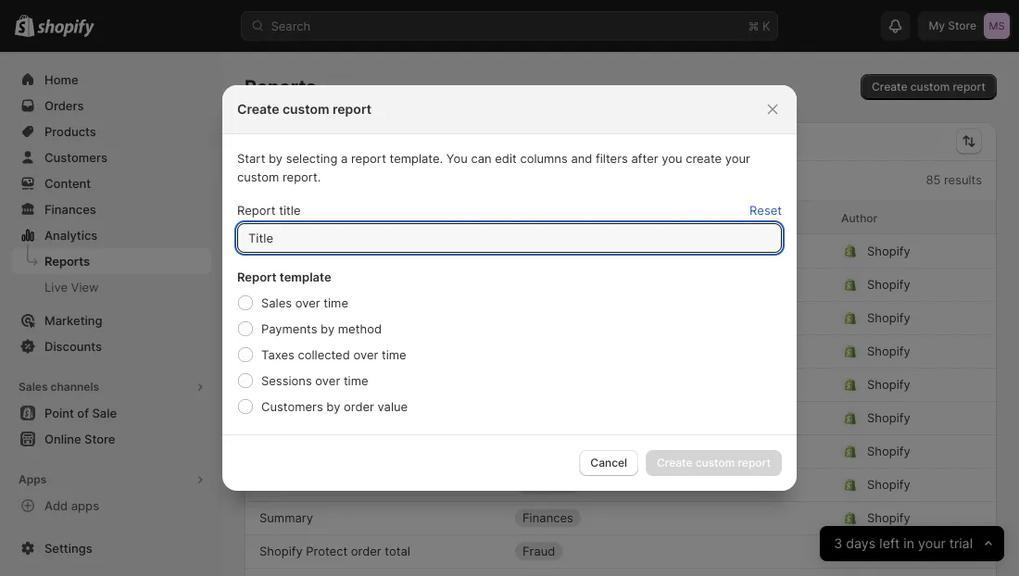 Task type: vqa. For each thing, say whether or not it's contained in the screenshot.
Total sales
yes



Task type: locate. For each thing, give the bounding box(es) containing it.
1 vertical spatial custom
[[283, 102, 330, 117]]

0 vertical spatial time
[[324, 296, 349, 310]]

online down sessions over time
[[284, 411, 318, 426]]

reset
[[750, 203, 783, 217]]

by inside start by selecting a report template. you can edit columns and filters after you create your custom report.
[[269, 151, 283, 166]]

row containing top products with low recommendation click rate
[[245, 301, 998, 335]]

states
[[301, 244, 337, 258]]

store inside "top online store searches with no clicks" link
[[322, 378, 351, 392]]

taxes inside create custom report dialog
[[261, 348, 295, 362]]

cancel button
[[580, 451, 639, 477]]

sales left the tax
[[341, 244, 370, 258]]

6 shopify cell from the top
[[842, 404, 938, 433]]

1 vertical spatial sales
[[291, 278, 320, 292]]

online
[[284, 344, 318, 359], [284, 378, 318, 392], [284, 411, 318, 426]]

0 vertical spatial finances
[[523, 244, 574, 258]]

searches down "top online store searches with no clicks" link
[[354, 411, 406, 426]]

no for clicks
[[437, 378, 451, 392]]

reports down analytics
[[45, 254, 90, 268]]

1 top from the top
[[260, 311, 281, 325]]

9 row from the top
[[245, 502, 998, 535]]

2 no from the top
[[437, 378, 451, 392]]

by for customers
[[327, 400, 341, 414]]

top online store searches with no results
[[260, 344, 493, 359]]

1 horizontal spatial create custom report
[[872, 80, 987, 94]]

author
[[842, 211, 878, 225]]

by down sessions over time
[[327, 400, 341, 414]]

online up customers
[[284, 378, 318, 392]]

order down "top online store searches with no clicks" link
[[344, 400, 375, 414]]

sales down total
[[261, 296, 292, 310]]

shopify image
[[37, 19, 95, 38]]

6 row from the top
[[245, 368, 998, 401]]

report title
[[237, 203, 301, 217]]

sales left channels
[[19, 381, 48, 394]]

2 vertical spatial over
[[316, 374, 341, 388]]

row containing total sales
[[245, 268, 998, 301]]

0 vertical spatial online
[[284, 344, 318, 359]]

2 report from the top
[[237, 270, 277, 284]]

top for top online store searches with no results
[[260, 344, 281, 359]]

row containing top online store searches with no clicks
[[245, 368, 998, 401]]

1 vertical spatial create
[[237, 102, 280, 117]]

0 vertical spatial taxes
[[261, 348, 295, 362]]

⌘
[[749, 19, 760, 33]]

over down method at the left of the page
[[354, 348, 379, 362]]

online for top online store searches
[[284, 411, 318, 426]]

2 finances from the top
[[523, 478, 574, 492]]

store inside top online store searches with no results link
[[322, 344, 351, 359]]

viewed
[[704, 211, 742, 225]]

report inside button
[[954, 80, 987, 94]]

2 top from the top
[[260, 344, 281, 359]]

sessions
[[261, 374, 312, 388]]

1 online from the top
[[284, 344, 318, 359]]

time down top products with low recommendation click rate link
[[382, 348, 407, 362]]

2 vertical spatial by
[[327, 400, 341, 414]]

3 top from the top
[[260, 378, 281, 392]]

0 vertical spatial results
[[945, 172, 983, 187]]

fraud cell
[[516, 537, 664, 567]]

order for by
[[344, 400, 375, 414]]

with left clicks
[[409, 378, 434, 392]]

8 shopify cell from the top
[[842, 471, 938, 500]]

sales up sales over time at left
[[291, 278, 320, 292]]

live view link
[[11, 274, 211, 300]]

you
[[662, 151, 683, 166]]

reset button
[[739, 197, 794, 223]]

8 row from the top
[[245, 468, 998, 502]]

1 vertical spatial taxes
[[260, 478, 293, 492]]

taxes collected over time
[[261, 348, 407, 362]]

2 finances cell from the top
[[516, 471, 664, 500]]

1 searches from the top
[[354, 344, 406, 359]]

sales for sales over time
[[261, 296, 292, 310]]

2 vertical spatial finances
[[523, 511, 574, 526]]

row containing top online store searches
[[245, 401, 998, 435]]

finances cell down cancel
[[516, 471, 664, 500]]

last viewed
[[679, 211, 742, 225]]

searches up the value
[[354, 378, 406, 392]]

0 vertical spatial finances cell
[[516, 236, 664, 266]]

row
[[245, 201, 998, 235], [245, 235, 998, 268], [245, 268, 998, 301], [245, 301, 998, 335], [245, 335, 998, 368], [245, 368, 998, 401], [245, 401, 998, 435], [245, 468, 998, 502], [245, 502, 998, 535], [245, 535, 998, 568], [245, 568, 998, 577]]

total sales
[[260, 278, 320, 292]]

order inside create custom report dialog
[[344, 400, 375, 414]]

row containing name
[[245, 201, 998, 235]]

3 finances cell from the top
[[516, 504, 664, 534]]

sales inside create custom report dialog
[[261, 296, 292, 310]]

0 horizontal spatial custom
[[237, 170, 279, 184]]

2 vertical spatial online
[[284, 411, 318, 426]]

0 horizontal spatial results
[[455, 344, 493, 359]]

name
[[260, 211, 291, 225]]

top online store searches with no results link
[[260, 343, 493, 361]]

1 vertical spatial report
[[237, 270, 277, 284]]

with down recommendation
[[409, 344, 434, 359]]

top online store searches with no clicks
[[260, 378, 487, 392]]

report
[[954, 80, 987, 94], [333, 102, 372, 117], [351, 151, 387, 166]]

over for sales over time
[[296, 296, 320, 310]]

1 vertical spatial finances cell
[[516, 471, 664, 500]]

taxes inside list of reports table
[[260, 478, 293, 492]]

0 vertical spatial over
[[296, 296, 320, 310]]

taxes link
[[260, 476, 293, 495]]

no left clicks
[[437, 378, 451, 392]]

1 vertical spatial create custom report
[[237, 102, 372, 117]]

1 no from the top
[[437, 344, 451, 359]]

3 finances from the top
[[523, 511, 574, 526]]

shopify protect order total link
[[260, 543, 411, 561]]

store up customers by order value
[[322, 378, 351, 392]]

0 vertical spatial create
[[872, 80, 908, 94]]

4 top from the top
[[260, 411, 281, 426]]

collected
[[298, 348, 350, 362]]

clicks
[[455, 378, 487, 392]]

finances
[[523, 244, 574, 258], [523, 478, 574, 492], [523, 511, 574, 526]]

time up payments by method
[[324, 296, 349, 310]]

top down "sessions" at bottom
[[260, 411, 281, 426]]

0 horizontal spatial reports
[[45, 254, 90, 268]]

2 searches from the top
[[354, 378, 406, 392]]

method
[[338, 322, 382, 336]]

1 vertical spatial order
[[351, 545, 382, 559]]

by
[[269, 151, 283, 166], [321, 322, 335, 336], [327, 400, 341, 414]]

create custom report button
[[861, 74, 998, 100]]

add apps
[[45, 499, 99, 513]]

sales
[[341, 244, 370, 258], [291, 278, 320, 292]]

top for top online store searches with no clicks
[[260, 378, 281, 392]]

taxes up "sessions" at bottom
[[261, 348, 295, 362]]

2 vertical spatial report
[[351, 151, 387, 166]]

channels
[[51, 381, 99, 394]]

time for sessions over time
[[344, 374, 369, 388]]

store inside 'top online store searches' link
[[322, 411, 351, 426]]

0 vertical spatial sales
[[261, 296, 292, 310]]

no
[[437, 344, 451, 359], [437, 378, 451, 392]]

order
[[344, 400, 375, 414], [351, 545, 382, 559]]

finances cell for taxes
[[516, 471, 664, 500]]

online for top online store searches with no clicks
[[284, 378, 318, 392]]

with left low
[[338, 311, 363, 325]]

recommendation
[[389, 311, 485, 325]]

search
[[271, 19, 311, 33]]

order inside list of reports table
[[351, 545, 382, 559]]

11 row from the top
[[245, 568, 998, 577]]

9 shopify cell from the top
[[842, 504, 938, 534]]

over up products
[[296, 296, 320, 310]]

time
[[324, 296, 349, 310], [382, 348, 407, 362], [344, 374, 369, 388]]

1 horizontal spatial reports
[[245, 76, 317, 98]]

edit
[[495, 151, 517, 166]]

1 vertical spatial store
[[322, 378, 351, 392]]

0 vertical spatial report
[[237, 203, 276, 217]]

0 vertical spatial report
[[954, 80, 987, 94]]

0 horizontal spatial sales
[[19, 381, 48, 394]]

live view
[[45, 280, 99, 294]]

85
[[927, 172, 941, 187]]

fraud
[[523, 545, 556, 559]]

no down recommendation
[[437, 344, 451, 359]]

2 store from the top
[[322, 378, 351, 392]]

top down total
[[260, 311, 281, 325]]

0 vertical spatial store
[[322, 344, 351, 359]]

finances cell for summary
[[516, 504, 664, 534]]

order for protect
[[351, 545, 382, 559]]

0 horizontal spatial create custom report
[[237, 102, 372, 117]]

finances cell
[[516, 236, 664, 266], [516, 471, 664, 500], [516, 504, 664, 534]]

1 report from the top
[[237, 203, 276, 217]]

by up the collected
[[321, 322, 335, 336]]

1 store from the top
[[322, 344, 351, 359]]

0 horizontal spatial sales
[[291, 278, 320, 292]]

2 horizontal spatial custom
[[911, 80, 951, 94]]

create custom report dialog
[[0, 85, 1020, 491]]

top products with low recommendation click rate
[[260, 311, 540, 325]]

online for top online store searches with no results
[[284, 344, 318, 359]]

report
[[237, 203, 276, 217], [237, 270, 277, 284]]

template
[[280, 270, 332, 284]]

sessions over time
[[261, 374, 369, 388]]

create inside dialog
[[237, 102, 280, 117]]

finances cell up "fraud" cell
[[516, 504, 664, 534]]

1 vertical spatial with
[[409, 344, 434, 359]]

by for payments
[[321, 322, 335, 336]]

0 vertical spatial create custom report
[[872, 80, 987, 94]]

0 vertical spatial searches
[[354, 344, 406, 359]]

1 vertical spatial time
[[382, 348, 407, 362]]

payments by method
[[261, 322, 382, 336]]

discounts link
[[11, 334, 211, 360]]

0 vertical spatial order
[[344, 400, 375, 414]]

customers by order value
[[261, 400, 408, 414]]

0 vertical spatial no
[[437, 344, 451, 359]]

1 vertical spatial reports
[[45, 254, 90, 268]]

online down payments on the left of the page
[[284, 344, 318, 359]]

1 row from the top
[[245, 201, 998, 235]]

taxes for taxes
[[260, 478, 293, 492]]

top for top products with low recommendation click rate
[[260, 311, 281, 325]]

1 vertical spatial finances
[[523, 478, 574, 492]]

1 vertical spatial online
[[284, 378, 318, 392]]

results up clicks
[[455, 344, 493, 359]]

over down the collected
[[316, 374, 341, 388]]

Report title text field
[[237, 223, 783, 253]]

tax
[[373, 244, 391, 258]]

2 vertical spatial searches
[[354, 411, 406, 426]]

top up customers
[[260, 378, 281, 392]]

results inside row
[[455, 344, 493, 359]]

3 row from the top
[[245, 268, 998, 301]]

over for sessions over time
[[316, 374, 341, 388]]

searches for results
[[354, 344, 406, 359]]

analytics link
[[11, 223, 211, 248]]

top
[[260, 311, 281, 325], [260, 344, 281, 359], [260, 378, 281, 392], [260, 411, 281, 426]]

report down united
[[237, 270, 277, 284]]

searches down method at the left of the page
[[354, 344, 406, 359]]

10 row from the top
[[245, 535, 998, 568]]

reports link
[[11, 248, 211, 274]]

top products with low recommendation click rate link
[[260, 309, 540, 328]]

5 row from the top
[[245, 335, 998, 368]]

2 vertical spatial with
[[409, 378, 434, 392]]

3 online from the top
[[284, 411, 318, 426]]

store down payments by method
[[322, 344, 351, 359]]

finances cell down category
[[516, 236, 664, 266]]

0 vertical spatial by
[[269, 151, 283, 166]]

1 vertical spatial searches
[[354, 378, 406, 392]]

1 vertical spatial no
[[437, 378, 451, 392]]

apps button
[[11, 467, 211, 493]]

shopify inside shopify row
[[868, 445, 911, 459]]

shopify
[[868, 244, 911, 258], [868, 278, 911, 292], [868, 311, 911, 325], [868, 344, 911, 359], [868, 378, 911, 392], [868, 411, 911, 426], [868, 445, 911, 459], [868, 478, 911, 492], [868, 511, 911, 526], [260, 545, 303, 559], [868, 545, 911, 559]]

0 vertical spatial sales
[[341, 244, 370, 258]]

report left the title
[[237, 203, 276, 217]]

category button
[[516, 209, 565, 227]]

reports down search
[[245, 76, 317, 98]]

results right 85
[[945, 172, 983, 187]]

sales for sales channels
[[19, 381, 48, 394]]

finances for taxes
[[523, 478, 574, 492]]

taxes up summary on the bottom left of the page
[[260, 478, 293, 492]]

create
[[872, 80, 908, 94], [237, 102, 280, 117]]

top down payments on the left of the page
[[260, 344, 281, 359]]

with for clicks
[[409, 378, 434, 392]]

time up customers by order value
[[344, 374, 369, 388]]

shopify cell
[[842, 236, 938, 266], [842, 270, 938, 300], [842, 304, 938, 333], [842, 337, 938, 367], [842, 370, 938, 400], [842, 404, 938, 433], [842, 437, 938, 467], [842, 471, 938, 500], [842, 504, 938, 534], [842, 537, 938, 567]]

1 horizontal spatial sales
[[261, 296, 292, 310]]

1 horizontal spatial results
[[945, 172, 983, 187]]

1 vertical spatial results
[[455, 344, 493, 359]]

2 row from the top
[[245, 235, 998, 268]]

after
[[632, 151, 659, 166]]

1 finances cell from the top
[[516, 236, 664, 266]]

cell
[[679, 236, 827, 266], [679, 270, 827, 300], [679, 304, 827, 333], [679, 337, 827, 367], [679, 370, 827, 400], [679, 404, 827, 433], [516, 437, 664, 467], [679, 437, 827, 467], [679, 471, 827, 500], [679, 504, 827, 534], [679, 537, 827, 567], [516, 571, 664, 577], [679, 571, 827, 577], [842, 571, 938, 577]]

3 store from the top
[[322, 411, 351, 426]]

custom
[[911, 80, 951, 94], [283, 102, 330, 117], [237, 170, 279, 184]]

store down sessions over time
[[322, 411, 351, 426]]

shopify inside shopify protect order total link
[[260, 545, 303, 559]]

7 row from the top
[[245, 401, 998, 435]]

order left total
[[351, 545, 382, 559]]

1 horizontal spatial create
[[872, 80, 908, 94]]

view
[[71, 280, 99, 294]]

custom inside start by selecting a report template. you can edit columns and filters after you create your custom report.
[[237, 170, 279, 184]]

can
[[471, 151, 492, 166]]

sales inside button
[[19, 381, 48, 394]]

3 searches from the top
[[354, 411, 406, 426]]

start
[[237, 151, 266, 166]]

by right start
[[269, 151, 283, 166]]

10 shopify cell from the top
[[842, 537, 938, 567]]

2 vertical spatial store
[[322, 411, 351, 426]]

reports
[[245, 76, 317, 98], [45, 254, 90, 268]]

sales
[[261, 296, 292, 310], [19, 381, 48, 394]]

2 vertical spatial time
[[344, 374, 369, 388]]

0 vertical spatial custom
[[911, 80, 951, 94]]

searches
[[354, 344, 406, 359], [354, 378, 406, 392], [354, 411, 406, 426]]

2 vertical spatial finances cell
[[516, 504, 664, 534]]

1 vertical spatial by
[[321, 322, 335, 336]]

1 vertical spatial report
[[333, 102, 372, 117]]

and
[[572, 151, 593, 166]]

2 online from the top
[[284, 378, 318, 392]]

1 vertical spatial sales
[[19, 381, 48, 394]]

4 row from the top
[[245, 301, 998, 335]]

0 horizontal spatial create
[[237, 102, 280, 117]]

2 vertical spatial custom
[[237, 170, 279, 184]]

united
[[260, 244, 297, 258]]



Task type: describe. For each thing, give the bounding box(es) containing it.
shopify row
[[245, 435, 998, 468]]

85 results
[[927, 172, 983, 187]]

by for start
[[269, 151, 283, 166]]

top for top online store searches
[[260, 411, 281, 426]]

low
[[366, 311, 386, 325]]

sales over time
[[261, 296, 349, 310]]

your
[[726, 151, 751, 166]]

columns
[[521, 151, 568, 166]]

5 shopify cell from the top
[[842, 370, 938, 400]]

create custom report inside dialog
[[237, 102, 372, 117]]

last viewed button
[[679, 209, 742, 227]]

sales inside "total sales" link
[[291, 278, 320, 292]]

report for report title
[[237, 203, 276, 217]]

live
[[45, 280, 68, 294]]

custom inside button
[[911, 80, 951, 94]]

last
[[679, 211, 701, 225]]

total
[[260, 278, 288, 292]]

row containing shopify protect order total
[[245, 535, 998, 568]]

apps
[[71, 499, 99, 513]]

discounts
[[45, 339, 102, 354]]

you
[[447, 151, 468, 166]]

united states sales tax
[[260, 244, 391, 258]]

category
[[516, 211, 565, 225]]

searches for clicks
[[354, 378, 406, 392]]

apps
[[19, 473, 47, 487]]

7 shopify cell from the top
[[842, 437, 938, 467]]

selecting
[[286, 151, 338, 166]]

store for top online store searches
[[322, 411, 351, 426]]

settings
[[45, 541, 92, 556]]

with for results
[[409, 344, 434, 359]]

1 finances from the top
[[523, 244, 574, 258]]

top online store searches link
[[260, 409, 406, 428]]

create custom report inside button
[[872, 80, 987, 94]]

summary
[[260, 511, 313, 526]]

list of reports table
[[245, 201, 998, 577]]

home link
[[11, 67, 211, 93]]

sales channels button
[[11, 375, 211, 401]]

0 vertical spatial reports
[[245, 76, 317, 98]]

store for top online store searches with no clicks
[[322, 378, 351, 392]]

add apps button
[[11, 493, 211, 519]]

click
[[488, 311, 514, 325]]

shopify protect order total
[[260, 545, 411, 559]]

products
[[284, 311, 335, 325]]

time for sales over time
[[324, 296, 349, 310]]

row containing taxes
[[245, 468, 998, 502]]

report template
[[237, 270, 332, 284]]

create inside button
[[872, 80, 908, 94]]

sales channels
[[19, 381, 99, 394]]

title
[[279, 203, 301, 217]]

1 horizontal spatial sales
[[341, 244, 370, 258]]

2 shopify cell from the top
[[842, 270, 938, 300]]

analytics
[[45, 228, 98, 242]]

start by selecting a report template. you can edit columns and filters after you create your custom report.
[[237, 151, 751, 184]]

home
[[45, 72, 78, 87]]

report for report template
[[237, 270, 277, 284]]

store for top online store searches with no results
[[322, 344, 351, 359]]

settings link
[[11, 536, 211, 562]]

top online store searches with no clicks link
[[260, 376, 487, 395]]

1 shopify cell from the top
[[842, 236, 938, 266]]

customers
[[261, 400, 323, 414]]

value
[[378, 400, 408, 414]]

1 vertical spatial over
[[354, 348, 379, 362]]

row containing united states sales tax
[[245, 235, 998, 268]]

total
[[385, 545, 411, 559]]

total sales link
[[260, 276, 320, 294]]

rate
[[518, 311, 540, 325]]

finances for summary
[[523, 511, 574, 526]]

template.
[[390, 151, 443, 166]]

no for results
[[437, 344, 451, 359]]

protect
[[306, 545, 348, 559]]

0 vertical spatial with
[[338, 311, 363, 325]]

author button
[[842, 209, 878, 227]]

create
[[686, 151, 722, 166]]

1 horizontal spatial custom
[[283, 102, 330, 117]]

row containing summary
[[245, 502, 998, 535]]

report inside start by selecting a report template. you can edit columns and filters after you create your custom report.
[[351, 151, 387, 166]]

summary link
[[260, 509, 313, 528]]

k
[[763, 19, 771, 33]]

taxes for taxes collected over time
[[261, 348, 295, 362]]

top online store searches
[[260, 411, 406, 426]]

⌘ k
[[749, 19, 771, 33]]

row containing top online store searches with no results
[[245, 335, 998, 368]]

add
[[45, 499, 68, 513]]

name button
[[260, 204, 305, 232]]

payments
[[261, 322, 318, 336]]

a
[[341, 151, 348, 166]]

4 shopify cell from the top
[[842, 337, 938, 367]]

3 shopify cell from the top
[[842, 304, 938, 333]]

report.
[[283, 170, 321, 184]]

filters
[[596, 151, 628, 166]]

new
[[406, 244, 430, 258]]



